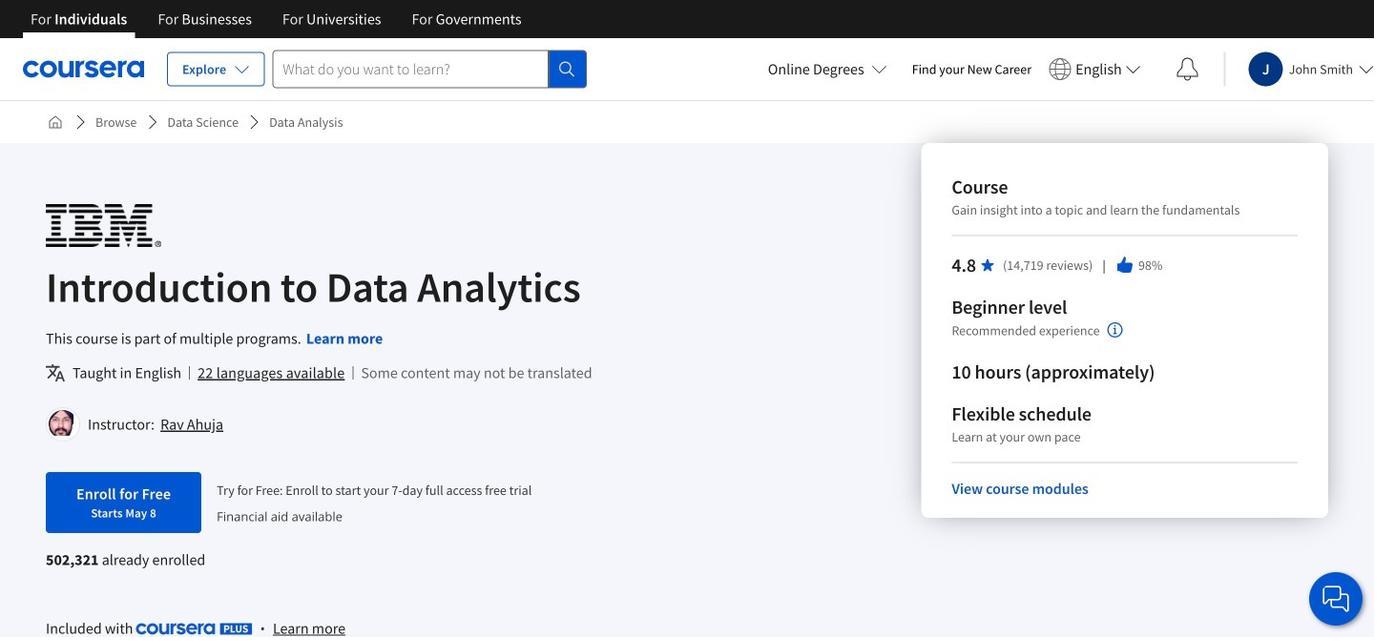 Task type: describe. For each thing, give the bounding box(es) containing it.
coursera image
[[23, 54, 144, 84]]

banner navigation
[[15, 0, 537, 38]]

ibm image
[[46, 204, 161, 247]]

home image
[[48, 115, 63, 130]]

What do you want to learn? text field
[[272, 50, 549, 88]]



Task type: locate. For each thing, give the bounding box(es) containing it.
None search field
[[272, 50, 587, 88]]

coursera plus image
[[136, 624, 253, 635]]

rav ahuja image
[[49, 410, 77, 439]]

information about difficulty level pre-requisites. image
[[1108, 323, 1123, 338]]



Task type: vqa. For each thing, say whether or not it's contained in the screenshot.
Information about difficulty level pre-requisites. image
yes



